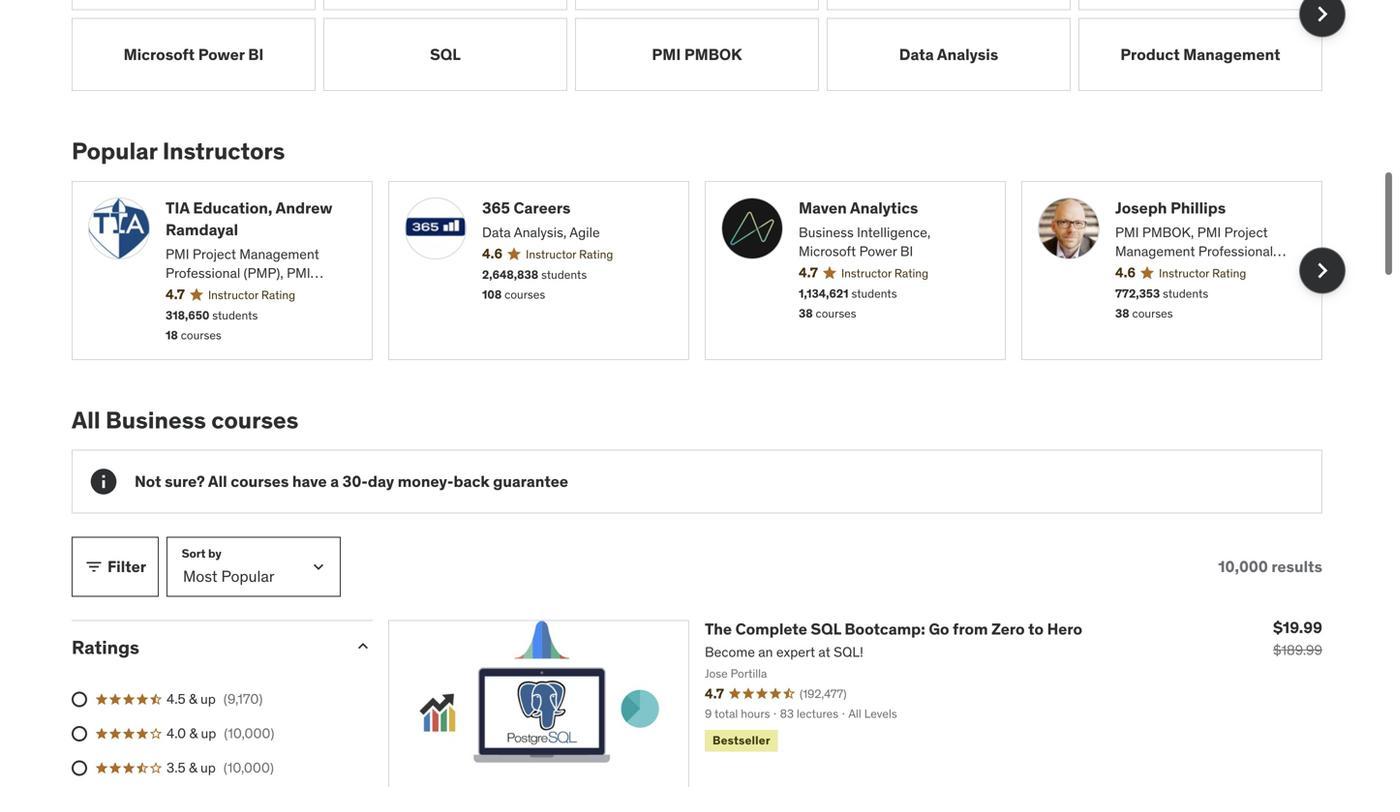 Task type: vqa. For each thing, say whether or not it's contained in the screenshot.


Task type: locate. For each thing, give the bounding box(es) containing it.
business down 'maven'
[[799, 224, 854, 241]]

students down agile
[[542, 267, 587, 282]]

next image
[[1308, 0, 1339, 30]]

students right 772,353
[[1163, 286, 1209, 301]]

courses left have
[[231, 472, 289, 492]]

1 horizontal spatial 4.6
[[1116, 264, 1136, 282]]

rating down joseph phillips link
[[1213, 266, 1247, 281]]

courses for 318,650
[[181, 328, 222, 343]]

1 horizontal spatial business
[[799, 224, 854, 241]]

data analysis link
[[827, 18, 1071, 91]]

1 vertical spatial bi
[[901, 243, 914, 260]]

data inside 365 careers data analysis, agile
[[482, 224, 511, 241]]

professional down ramdayal
[[166, 264, 241, 282]]

(10,000) down 4.0 & up (10,000)
[[224, 760, 274, 777]]

1 vertical spatial up
[[201, 725, 216, 743]]

0 vertical spatial all
[[72, 406, 100, 435]]

4.6
[[482, 245, 503, 263], [1116, 264, 1136, 282]]

instructor rating down agile
[[526, 247, 613, 262]]

0 horizontal spatial data
[[482, 224, 511, 241]]

(10,000) down (9,170)
[[224, 725, 275, 743]]

pmi pmbok link
[[575, 18, 819, 91]]

(9,170)
[[224, 691, 263, 708]]

management inside joseph phillips pmi pmbok, pmi project management professional (pmp)
[[1116, 243, 1196, 260]]

sql
[[430, 44, 461, 64], [811, 620, 842, 640]]

0 vertical spatial professional
[[1199, 243, 1274, 260]]

(10,000)
[[224, 725, 275, 743], [224, 760, 274, 777]]

project down joseph phillips link
[[1225, 224, 1269, 241]]

power inside maven analytics business intelligence, microsoft power bi
[[860, 243, 898, 260]]

filter button
[[72, 537, 159, 597]]

instructor rating down (pmp),
[[208, 288, 296, 303]]

0 vertical spatial microsoft
[[124, 44, 195, 64]]

2 vertical spatial up
[[201, 760, 216, 777]]

project inside joseph phillips pmi pmbok, pmi project management professional (pmp)
[[1225, 224, 1269, 241]]

instructor rating for analysis,
[[526, 247, 613, 262]]

&
[[189, 691, 197, 708], [189, 725, 198, 743], [189, 760, 197, 777]]

0 horizontal spatial 4.7
[[166, 286, 185, 303]]

sure?
[[165, 472, 205, 492]]

4.6 up 772,353
[[1116, 264, 1136, 282]]

38 down 772,353
[[1116, 306, 1130, 321]]

students inside 2,648,838 students 108 courses
[[542, 267, 587, 282]]

courses down 772,353
[[1133, 306, 1174, 321]]

1 horizontal spatial 38
[[1116, 306, 1130, 321]]

1 vertical spatial (10,000)
[[224, 760, 274, 777]]

courses inside 1,134,621 students 38 courses
[[816, 306, 857, 321]]

38 inside 772,353 students 38 courses
[[1116, 306, 1130, 321]]

business up not
[[106, 406, 206, 435]]

0 horizontal spatial project
[[193, 245, 236, 263]]

up right 4.0
[[201, 725, 216, 743]]

rating down agile
[[579, 247, 613, 262]]

pmbok,
[[1143, 224, 1195, 241]]

1 horizontal spatial microsoft
[[799, 243, 856, 260]]

0 horizontal spatial sql
[[430, 44, 461, 64]]

phillips
[[1171, 198, 1227, 218]]

from
[[953, 620, 989, 640]]

365 careers data analysis, agile
[[482, 198, 600, 241]]

4.6 up 2,648,838
[[482, 245, 503, 263]]

hero
[[1048, 620, 1083, 640]]

up right 3.5
[[201, 760, 216, 777]]

10,000 results
[[1219, 557, 1323, 577]]

108
[[482, 287, 502, 302]]

instructor for intelligence,
[[842, 266, 892, 281]]

0 vertical spatial pmbok
[[685, 44, 743, 64]]

1 horizontal spatial all
[[208, 472, 227, 492]]

4.7 up 318,650 on the top of the page
[[166, 286, 185, 303]]

a
[[331, 472, 339, 492]]

rating for intelligence,
[[895, 266, 929, 281]]

1 vertical spatial power
[[860, 243, 898, 260]]

0 vertical spatial 4.7
[[799, 264, 818, 282]]

joseph phillips link
[[1116, 198, 1307, 219]]

courses inside 2,648,838 students 108 courses
[[505, 287, 546, 302]]

professional
[[1199, 243, 1274, 260], [166, 264, 241, 282]]

2 & from the top
[[189, 725, 198, 743]]

10,000 results status
[[1219, 557, 1323, 577]]

0 horizontal spatial all
[[72, 406, 100, 435]]

product
[[1121, 44, 1181, 64]]

1 & from the top
[[189, 691, 197, 708]]

up right '4.5'
[[201, 691, 216, 708]]

microsoft
[[124, 44, 195, 64], [799, 243, 856, 260]]

0 vertical spatial data
[[900, 44, 934, 64]]

instructor down analysis,
[[526, 247, 577, 262]]

data inside data analysis link
[[900, 44, 934, 64]]

1 horizontal spatial project
[[1225, 224, 1269, 241]]

students inside 1,134,621 students 38 courses
[[852, 286, 898, 301]]

4.7 for maven analytics
[[799, 264, 818, 282]]

1 vertical spatial &
[[189, 725, 198, 743]]

results
[[1272, 557, 1323, 577]]

small image
[[84, 558, 104, 577]]

1 horizontal spatial data
[[900, 44, 934, 64]]

tia
[[166, 198, 190, 218]]

10,000
[[1219, 557, 1269, 577]]

microsoft power bi
[[124, 44, 264, 64]]

& right 4.0
[[189, 725, 198, 743]]

1 vertical spatial data
[[482, 224, 511, 241]]

1 vertical spatial business
[[106, 406, 206, 435]]

courses down 2,648,838
[[505, 287, 546, 302]]

money-
[[398, 472, 454, 492]]

& for 3.5
[[189, 760, 197, 777]]

0 horizontal spatial pmbok
[[166, 283, 214, 301]]

365 careers link
[[482, 198, 673, 219]]

data
[[900, 44, 934, 64], [482, 224, 511, 241]]

to
[[1029, 620, 1044, 640]]

project
[[1225, 224, 1269, 241], [193, 245, 236, 263]]

1 up from the top
[[201, 691, 216, 708]]

professional inside tia education, andrew ramdayal pmi project management professional (pmp), pmi pmbok
[[166, 264, 241, 282]]

sql inside 'carousel' element
[[430, 44, 461, 64]]

all
[[72, 406, 100, 435], [208, 472, 227, 492]]

2 up from the top
[[201, 725, 216, 743]]

students inside 772,353 students 38 courses
[[1163, 286, 1209, 301]]

38 for joseph
[[1116, 306, 1130, 321]]

& right '4.5'
[[189, 691, 197, 708]]

courses inside 772,353 students 38 courses
[[1133, 306, 1174, 321]]

rating down (pmp),
[[261, 288, 296, 303]]

$19.99 $189.99
[[1274, 618, 1323, 659]]

have
[[292, 472, 327, 492]]

instructor rating
[[526, 247, 613, 262], [842, 266, 929, 281], [1160, 266, 1247, 281], [208, 288, 296, 303]]

management up (pmp),
[[240, 245, 319, 263]]

courses inside 318,650 students 18 courses
[[181, 328, 222, 343]]

0 horizontal spatial bi
[[248, 44, 264, 64]]

0 vertical spatial up
[[201, 691, 216, 708]]

instructor up 1,134,621 students 38 courses
[[842, 266, 892, 281]]

1 horizontal spatial pmbok
[[685, 44, 743, 64]]

rating down intelligence,
[[895, 266, 929, 281]]

courses for 1,134,621
[[816, 306, 857, 321]]

1 vertical spatial pmbok
[[166, 283, 214, 301]]

courses
[[505, 287, 546, 302], [816, 306, 857, 321], [1133, 306, 1174, 321], [181, 328, 222, 343], [211, 406, 299, 435], [231, 472, 289, 492]]

18
[[166, 328, 178, 343]]

instructor rating down intelligence,
[[842, 266, 929, 281]]

4.0 & up (10,000)
[[167, 725, 275, 743]]

0 horizontal spatial 38
[[799, 306, 813, 321]]

1 vertical spatial professional
[[166, 264, 241, 282]]

careers
[[514, 198, 571, 218]]

1 vertical spatial sql
[[811, 620, 842, 640]]

zero
[[992, 620, 1025, 640]]

courses up have
[[211, 406, 299, 435]]

microsoft inside maven analytics business intelligence, microsoft power bi
[[799, 243, 856, 260]]

instructor rating up 772,353 students 38 courses
[[1160, 266, 1247, 281]]

rating
[[579, 247, 613, 262], [895, 266, 929, 281], [1213, 266, 1247, 281], [261, 288, 296, 303]]

0 vertical spatial sql
[[430, 44, 461, 64]]

38 for maven
[[799, 306, 813, 321]]

the complete sql bootcamp: go from zero to hero
[[705, 620, 1083, 640]]

4.7
[[799, 264, 818, 282], [166, 286, 185, 303]]

students for pmbok,
[[1163, 286, 1209, 301]]

carousel element
[[72, 0, 1346, 91], [72, 181, 1346, 360]]

0 vertical spatial business
[[799, 224, 854, 241]]

instructor up 318,650 students 18 courses
[[208, 288, 259, 303]]

& right 3.5
[[189, 760, 197, 777]]

1 horizontal spatial 4.7
[[799, 264, 818, 282]]

1 horizontal spatial bi
[[901, 243, 914, 260]]

0 vertical spatial (10,000)
[[224, 725, 275, 743]]

students right 1,134,621
[[852, 286, 898, 301]]

0 horizontal spatial power
[[198, 44, 245, 64]]

772,353 students 38 courses
[[1116, 286, 1209, 321]]

2 vertical spatial &
[[189, 760, 197, 777]]

data analysis
[[900, 44, 999, 64]]

bi
[[248, 44, 264, 64], [901, 243, 914, 260]]

3 up from the top
[[201, 760, 216, 777]]

analysis,
[[514, 224, 567, 241]]

38 inside 1,134,621 students 38 courses
[[799, 306, 813, 321]]

students inside 318,650 students 18 courses
[[212, 308, 258, 323]]

0 horizontal spatial professional
[[166, 264, 241, 282]]

instructor
[[526, 247, 577, 262], [842, 266, 892, 281], [1160, 266, 1210, 281], [208, 288, 259, 303]]

students
[[542, 267, 587, 282], [852, 286, 898, 301], [1163, 286, 1209, 301], [212, 308, 258, 323]]

1 vertical spatial project
[[193, 245, 236, 263]]

(pmp),
[[244, 264, 284, 282]]

project for education,
[[193, 245, 236, 263]]

$189.99
[[1274, 642, 1323, 659]]

0 vertical spatial power
[[198, 44, 245, 64]]

0 vertical spatial &
[[189, 691, 197, 708]]

1 horizontal spatial professional
[[1199, 243, 1274, 260]]

not
[[135, 472, 161, 492]]

ratings
[[72, 636, 139, 659]]

0 horizontal spatial 4.6
[[482, 245, 503, 263]]

intelligence,
[[857, 224, 931, 241]]

(pmp)
[[1116, 262, 1152, 279]]

1 carousel element from the top
[[72, 0, 1346, 91]]

professional inside joseph phillips pmi pmbok, pmi project management professional (pmp)
[[1199, 243, 1274, 260]]

courses down 1,134,621
[[816, 306, 857, 321]]

1 38 from the left
[[799, 306, 813, 321]]

instructor up 772,353 students 38 courses
[[1160, 266, 1210, 281]]

power
[[198, 44, 245, 64], [860, 243, 898, 260]]

project down ramdayal
[[193, 245, 236, 263]]

2 38 from the left
[[1116, 306, 1130, 321]]

1 horizontal spatial sql
[[811, 620, 842, 640]]

instructor rating for intelligence,
[[842, 266, 929, 281]]

2,648,838 students 108 courses
[[482, 267, 587, 302]]

the complete sql bootcamp: go from zero to hero link
[[705, 620, 1083, 640]]

38
[[799, 306, 813, 321], [1116, 306, 1130, 321]]

microsoft inside microsoft power bi link
[[124, 44, 195, 64]]

1 vertical spatial all
[[208, 472, 227, 492]]

data down 365
[[482, 224, 511, 241]]

students right 318,650 on the top of the page
[[212, 308, 258, 323]]

back
[[454, 472, 490, 492]]

0 vertical spatial carousel element
[[72, 0, 1346, 91]]

management
[[1184, 44, 1281, 64], [1116, 243, 1196, 260], [240, 245, 319, 263]]

management inside tia education, andrew ramdayal pmi project management professional (pmp), pmi pmbok
[[240, 245, 319, 263]]

pmbok
[[685, 44, 743, 64], [166, 283, 214, 301]]

30-
[[343, 472, 368, 492]]

1 horizontal spatial power
[[860, 243, 898, 260]]

1 vertical spatial microsoft
[[799, 243, 856, 260]]

1 vertical spatial 4.7
[[166, 286, 185, 303]]

2 carousel element from the top
[[72, 181, 1346, 360]]

day
[[368, 472, 394, 492]]

students for intelligence,
[[852, 286, 898, 301]]

38 down 1,134,621
[[799, 306, 813, 321]]

4.7 up 1,134,621
[[799, 264, 818, 282]]

courses down 318,650 on the top of the page
[[181, 328, 222, 343]]

microsoft power bi link
[[72, 18, 316, 91]]

1,134,621
[[799, 286, 849, 301]]

1 vertical spatial carousel element
[[72, 181, 1346, 360]]

management down pmbok,
[[1116, 243, 1196, 260]]

up
[[201, 691, 216, 708], [201, 725, 216, 743], [201, 760, 216, 777]]

professional down joseph phillips link
[[1199, 243, 1274, 260]]

365
[[482, 198, 510, 218]]

joseph phillips pmi pmbok, pmi project management professional (pmp)
[[1116, 198, 1274, 279]]

1 vertical spatial 4.6
[[1116, 264, 1136, 282]]

instructor for ramdayal
[[208, 288, 259, 303]]

analytics
[[850, 198, 919, 218]]

business inside maven analytics business intelligence, microsoft power bi
[[799, 224, 854, 241]]

business
[[799, 224, 854, 241], [106, 406, 206, 435]]

project inside tia education, andrew ramdayal pmi project management professional (pmp), pmi pmbok
[[193, 245, 236, 263]]

0 vertical spatial project
[[1225, 224, 1269, 241]]

0 vertical spatial 4.6
[[482, 245, 503, 263]]

& for 4.0
[[189, 725, 198, 743]]

(10,000) for 3.5 & up (10,000)
[[224, 760, 274, 777]]

0 horizontal spatial microsoft
[[124, 44, 195, 64]]

data left analysis
[[900, 44, 934, 64]]

3 & from the top
[[189, 760, 197, 777]]



Task type: describe. For each thing, give the bounding box(es) containing it.
small image
[[354, 637, 373, 656]]

product management
[[1121, 44, 1281, 64]]

ramdayal
[[166, 220, 238, 240]]

next image
[[1308, 255, 1339, 286]]

carousel element containing microsoft power bi
[[72, 0, 1346, 91]]

3.5
[[167, 760, 186, 777]]

courses for 772,353
[[1133, 306, 1174, 321]]

carousel element containing tia education, andrew ramdayal
[[72, 181, 1346, 360]]

rating for analysis,
[[579, 247, 613, 262]]

filter
[[108, 557, 146, 577]]

2,648,838
[[482, 267, 539, 282]]

students for analysis,
[[542, 267, 587, 282]]

4.6 for joseph phillips
[[1116, 264, 1136, 282]]

popular instructors element
[[72, 137, 1346, 360]]

instructors
[[163, 137, 285, 166]]

up for 4.5 & up
[[201, 691, 216, 708]]

maven analytics business intelligence, microsoft power bi
[[799, 198, 931, 260]]

0 vertical spatial bi
[[248, 44, 264, 64]]

instructor rating for ramdayal
[[208, 288, 296, 303]]

popular instructors
[[72, 137, 285, 166]]

0 horizontal spatial business
[[106, 406, 206, 435]]

instructor for analysis,
[[526, 247, 577, 262]]

up for 3.5 & up
[[201, 760, 216, 777]]

complete
[[736, 620, 808, 640]]

the
[[705, 620, 732, 640]]

students for ramdayal
[[212, 308, 258, 323]]

professional for joseph phillips
[[1199, 243, 1274, 260]]

pmi pmbok
[[652, 44, 743, 64]]

318,650
[[166, 308, 210, 323]]

maven analytics link
[[799, 198, 990, 219]]

bootcamp:
[[845, 620, 926, 640]]

sql link
[[324, 18, 568, 91]]

4.6 for 365 careers
[[482, 245, 503, 263]]

bi inside maven analytics business intelligence, microsoft power bi
[[901, 243, 914, 260]]

management right product
[[1184, 44, 1281, 64]]

education,
[[193, 198, 273, 218]]

agile
[[570, 224, 600, 241]]

3.5 & up (10,000)
[[167, 760, 274, 777]]

maven
[[799, 198, 847, 218]]

popular
[[72, 137, 157, 166]]

project for phillips
[[1225, 224, 1269, 241]]

ratings button
[[72, 636, 338, 659]]

guarantee
[[493, 472, 569, 492]]

courses for 2,648,838
[[505, 287, 546, 302]]

4.0
[[167, 725, 186, 743]]

772,353
[[1116, 286, 1161, 301]]

joseph
[[1116, 198, 1168, 218]]

courses for not
[[231, 472, 289, 492]]

pmbok inside tia education, andrew ramdayal pmi project management professional (pmp), pmi pmbok
[[166, 283, 214, 301]]

1,134,621 students 38 courses
[[799, 286, 898, 321]]

4.7 for tia education, andrew ramdayal
[[166, 286, 185, 303]]

4.5
[[167, 691, 186, 708]]

all business courses
[[72, 406, 299, 435]]

instructor rating for pmbok,
[[1160, 266, 1247, 281]]

318,650 students 18 courses
[[166, 308, 258, 343]]

product management link
[[1079, 18, 1323, 91]]

go
[[929, 620, 950, 640]]

instructor for pmbok,
[[1160, 266, 1210, 281]]

up for 4.0 & up
[[201, 725, 216, 743]]

professional for tia education, andrew ramdayal
[[166, 264, 241, 282]]

andrew
[[276, 198, 333, 218]]

tia education, andrew ramdayal link
[[166, 198, 356, 241]]

rating for ramdayal
[[261, 288, 296, 303]]

4.5 & up (9,170)
[[167, 691, 263, 708]]

management for joseph phillips
[[1116, 243, 1196, 260]]

(10,000) for 4.0 & up (10,000)
[[224, 725, 275, 743]]

tia education, andrew ramdayal pmi project management professional (pmp), pmi pmbok
[[166, 198, 333, 301]]

$19.99
[[1274, 618, 1323, 638]]

power inside microsoft power bi link
[[198, 44, 245, 64]]

analysis
[[938, 44, 999, 64]]

& for 4.5
[[189, 691, 197, 708]]

not sure? all courses have a 30-day money-back guarantee
[[135, 472, 569, 492]]

rating for pmbok,
[[1213, 266, 1247, 281]]

management for tia education, andrew ramdayal
[[240, 245, 319, 263]]



